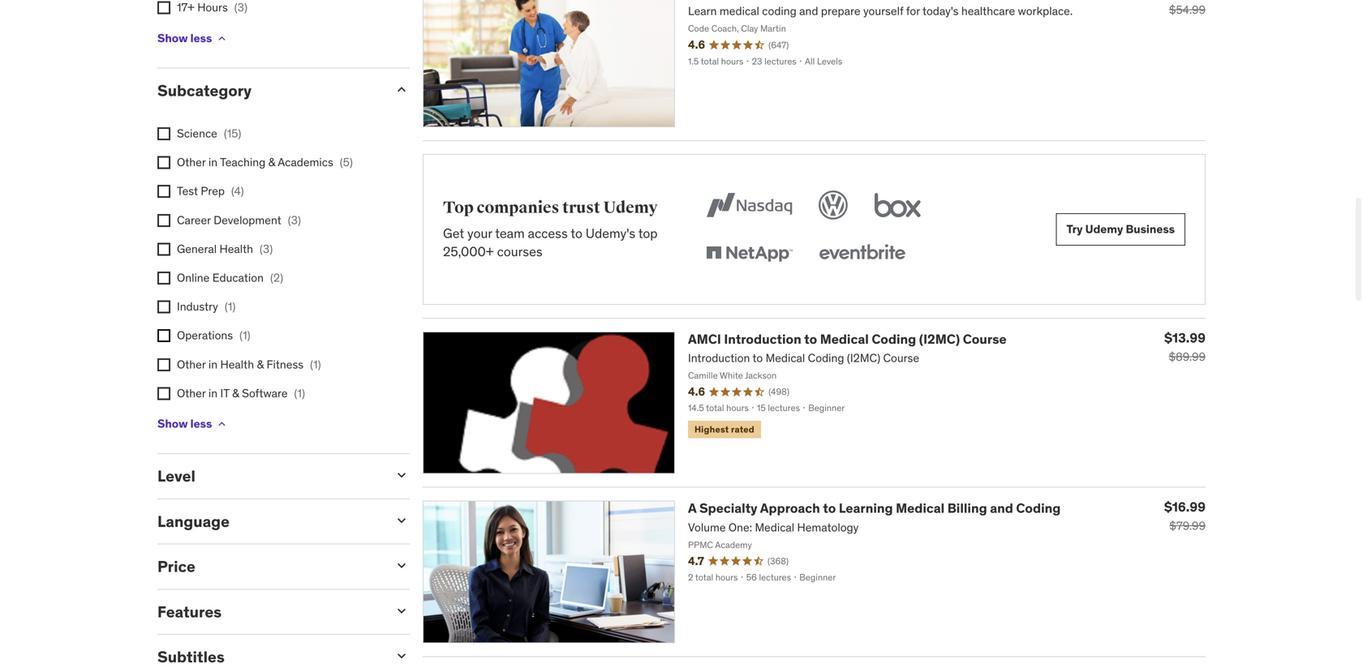 Task type: describe. For each thing, give the bounding box(es) containing it.
& for fitness
[[257, 357, 264, 372]]

xsmall image for other in it & software (1)
[[157, 388, 170, 401]]

online
[[177, 271, 210, 285]]

$89.99
[[1169, 350, 1206, 364]]

hours
[[197, 0, 228, 15]]

netapp image
[[703, 236, 796, 272]]

$54.99
[[1170, 2, 1206, 17]]

(1) down online education (2)
[[225, 300, 236, 314]]

amci introduction to medical coding (i2mc) course
[[688, 331, 1007, 348]]

other in it & software (1)
[[177, 386, 305, 401]]

to inside top companies trust udemy get your team access to udemy's top 25,000+ courses
[[571, 225, 583, 242]]

nasdaq image
[[703, 187, 796, 223]]

science
[[177, 126, 217, 141]]

udemy's
[[586, 225, 636, 242]]

$13.99 $89.99
[[1165, 330, 1206, 364]]

subtitles
[[157, 648, 225, 667]]

1 vertical spatial health
[[220, 357, 254, 372]]

level
[[157, 467, 196, 486]]

specialty
[[700, 501, 758, 517]]

small image for features
[[394, 603, 410, 620]]

(2)
[[270, 271, 283, 285]]

1 vertical spatial medical
[[896, 501, 945, 517]]

(1) up other in health & fitness (1)
[[240, 329, 250, 343]]

25,000+
[[443, 244, 494, 260]]

test prep (4)
[[177, 184, 244, 199]]

language
[[157, 512, 230, 532]]

(3) for 17+ hours (3)
[[234, 0, 248, 15]]

industry
[[177, 300, 218, 314]]

xsmall image for other in teaching & academics (5)
[[157, 156, 170, 169]]

your
[[468, 225, 492, 242]]

1 show less button from the top
[[157, 22, 228, 55]]

xsmall image for science
[[157, 127, 170, 140]]

in for it
[[209, 386, 218, 401]]

xsmall image for online
[[157, 272, 170, 285]]

operations (1)
[[177, 329, 250, 343]]

xsmall image for operations (1)
[[157, 330, 170, 343]]

fitness
[[267, 357, 304, 372]]

show for 2nd show less button from the bottom of the page
[[157, 31, 188, 45]]

17+ hours (3)
[[177, 0, 248, 15]]

general health (3)
[[177, 242, 273, 256]]

(4)
[[231, 184, 244, 199]]

subtitles button
[[157, 648, 381, 667]]

course
[[963, 331, 1007, 348]]

subcategory
[[157, 81, 252, 100]]

small image for language
[[394, 513, 410, 529]]

a specialty approach to learning medical billing and coding link
[[688, 501, 1061, 517]]

(15)
[[224, 126, 241, 141]]

academics
[[278, 155, 333, 170]]

in for teaching
[[209, 155, 218, 170]]

(i2mc)
[[920, 331, 960, 348]]

companies
[[477, 198, 560, 218]]

other for other in it & software (1)
[[177, 386, 206, 401]]

online education (2)
[[177, 271, 283, 285]]

language button
[[157, 512, 381, 532]]

top companies trust udemy get your team access to udemy's top 25,000+ courses
[[443, 198, 658, 260]]

xsmall image for 17+
[[157, 1, 170, 14]]

0 vertical spatial medical
[[820, 331, 869, 348]]

small image for price
[[394, 558, 410, 574]]

general
[[177, 242, 217, 256]]

a
[[688, 501, 697, 517]]

introduction
[[724, 331, 802, 348]]

top
[[443, 198, 474, 218]]

features button
[[157, 603, 381, 622]]

xsmall image for test
[[157, 185, 170, 198]]

business
[[1126, 222, 1175, 237]]

price
[[157, 557, 196, 577]]

0 vertical spatial health
[[220, 242, 253, 256]]

career
[[177, 213, 211, 228]]



Task type: locate. For each thing, give the bounding box(es) containing it.
1 horizontal spatial (3)
[[260, 242, 273, 256]]

show down 17+
[[157, 31, 188, 45]]

coding right "and"
[[1017, 501, 1061, 517]]

other up test
[[177, 155, 206, 170]]

show up level
[[157, 417, 188, 432]]

xsmall image for general
[[157, 243, 170, 256]]

1 vertical spatial show less button
[[157, 408, 228, 441]]

1 horizontal spatial udemy
[[1086, 222, 1124, 237]]

operations
[[177, 329, 233, 343]]

1 vertical spatial udemy
[[1086, 222, 1124, 237]]

2 horizontal spatial to
[[823, 501, 836, 517]]

small image for subcategory
[[394, 81, 410, 98]]

udemy inside "link"
[[1086, 222, 1124, 237]]

other for other in teaching & academics (5)
[[177, 155, 206, 170]]

other
[[177, 155, 206, 170], [177, 357, 206, 372], [177, 386, 206, 401]]

6 xsmall image from the top
[[157, 388, 170, 401]]

& right teaching
[[268, 155, 275, 170]]

0 vertical spatial udemy
[[604, 198, 658, 218]]

1 vertical spatial show
[[157, 417, 188, 432]]

it
[[220, 386, 230, 401]]

udemy right try
[[1086, 222, 1124, 237]]

science (15)
[[177, 126, 241, 141]]

(1)
[[225, 300, 236, 314], [240, 329, 250, 343], [310, 357, 321, 372], [294, 386, 305, 401]]

a specialty approach to learning medical billing and coding
[[688, 501, 1061, 517]]

2 less from the top
[[191, 417, 212, 432]]

other left the it
[[177, 386, 206, 401]]

2 show from the top
[[157, 417, 188, 432]]

5 xsmall image from the top
[[157, 359, 170, 372]]

3 other from the top
[[177, 386, 206, 401]]

0 vertical spatial in
[[209, 155, 218, 170]]

in down operations (1)
[[209, 357, 218, 372]]

$16.99 $79.99
[[1165, 499, 1206, 534]]

xsmall image
[[157, 1, 170, 14], [215, 32, 228, 45], [157, 127, 170, 140], [157, 185, 170, 198], [157, 243, 170, 256], [157, 272, 170, 285], [215, 418, 228, 431]]

2 vertical spatial in
[[209, 386, 218, 401]]

(3) for general health (3)
[[260, 242, 273, 256]]

2 horizontal spatial (3)
[[288, 213, 301, 228]]

software
[[242, 386, 288, 401]]

1 horizontal spatial medical
[[896, 501, 945, 517]]

xsmall image for industry (1)
[[157, 301, 170, 314]]

$79.99
[[1170, 519, 1206, 534]]

xsmall image down hours
[[215, 32, 228, 45]]

xsmall image left online
[[157, 272, 170, 285]]

amci introduction to medical coding (i2mc) course link
[[688, 331, 1007, 348]]

2 vertical spatial (3)
[[260, 242, 273, 256]]

1 horizontal spatial coding
[[1017, 501, 1061, 517]]

box image
[[871, 187, 925, 223]]

education
[[212, 271, 264, 285]]

show less up level
[[157, 417, 212, 432]]

small image
[[394, 81, 410, 98], [394, 468, 410, 484], [394, 513, 410, 529], [394, 558, 410, 574], [394, 603, 410, 620], [394, 649, 410, 665]]

1 in from the top
[[209, 155, 218, 170]]

1 less from the top
[[191, 31, 212, 45]]

to down trust
[[571, 225, 583, 242]]

xsmall image down the it
[[215, 418, 228, 431]]

1 vertical spatial coding
[[1017, 501, 1061, 517]]

0 vertical spatial coding
[[872, 331, 917, 348]]

billing
[[948, 501, 988, 517]]

6 small image from the top
[[394, 649, 410, 665]]

1 horizontal spatial &
[[257, 357, 264, 372]]

2 vertical spatial to
[[823, 501, 836, 517]]

&
[[268, 155, 275, 170], [257, 357, 264, 372], [232, 386, 239, 401]]

0 vertical spatial other
[[177, 155, 206, 170]]

2 xsmall image from the top
[[157, 214, 170, 227]]

1 other from the top
[[177, 155, 206, 170]]

health
[[220, 242, 253, 256], [220, 357, 254, 372]]

& for software
[[232, 386, 239, 401]]

in left the it
[[209, 386, 218, 401]]

development
[[214, 213, 282, 228]]

$13.99
[[1165, 330, 1206, 346]]

1 vertical spatial (3)
[[288, 213, 301, 228]]

0 horizontal spatial &
[[232, 386, 239, 401]]

udemy inside top companies trust udemy get your team access to udemy's top 25,000+ courses
[[604, 198, 658, 218]]

career development (3)
[[177, 213, 301, 228]]

$16.99
[[1165, 499, 1206, 516]]

other down operations at left
[[177, 357, 206, 372]]

less for xsmall icon underneath hours
[[191, 31, 212, 45]]

xsmall image
[[157, 156, 170, 169], [157, 214, 170, 227], [157, 301, 170, 314], [157, 330, 170, 343], [157, 359, 170, 372], [157, 388, 170, 401]]

other for other in health & fitness (1)
[[177, 357, 206, 372]]

other in teaching & academics (5)
[[177, 155, 353, 170]]

0 vertical spatial to
[[571, 225, 583, 242]]

2 vertical spatial &
[[232, 386, 239, 401]]

2 small image from the top
[[394, 468, 410, 484]]

xsmall image left general
[[157, 243, 170, 256]]

try udemy business link
[[1057, 213, 1186, 246]]

prep
[[201, 184, 225, 199]]

get
[[443, 225, 464, 242]]

& right the it
[[232, 386, 239, 401]]

coding
[[872, 331, 917, 348], [1017, 501, 1061, 517]]

amci
[[688, 331, 722, 348]]

1 show less from the top
[[157, 31, 212, 45]]

3 small image from the top
[[394, 513, 410, 529]]

2 vertical spatial other
[[177, 386, 206, 401]]

1 small image from the top
[[394, 81, 410, 98]]

learning
[[839, 501, 893, 517]]

show
[[157, 31, 188, 45], [157, 417, 188, 432]]

(1) down fitness
[[294, 386, 305, 401]]

test
[[177, 184, 198, 199]]

(1) right fitness
[[310, 357, 321, 372]]

industry (1)
[[177, 300, 236, 314]]

volkswagen image
[[816, 187, 851, 223]]

(3) up (2)
[[260, 242, 273, 256]]

eventbrite image
[[816, 236, 909, 272]]

xsmall image left test
[[157, 185, 170, 198]]

try
[[1067, 222, 1083, 237]]

2 other from the top
[[177, 357, 206, 372]]

(3)
[[234, 0, 248, 15], [288, 213, 301, 228], [260, 242, 273, 256]]

0 horizontal spatial coding
[[872, 331, 917, 348]]

show less button
[[157, 22, 228, 55], [157, 408, 228, 441]]

udemy up top at the left of the page
[[604, 198, 658, 218]]

0 vertical spatial &
[[268, 155, 275, 170]]

xsmall image left science
[[157, 127, 170, 140]]

coding left (i2mc)
[[872, 331, 917, 348]]

health up "education"
[[220, 242, 253, 256]]

0 horizontal spatial medical
[[820, 331, 869, 348]]

0 horizontal spatial udemy
[[604, 198, 658, 218]]

level button
[[157, 467, 381, 486]]

(3) for career development (3)
[[288, 213, 301, 228]]

17+
[[177, 0, 195, 15]]

to
[[571, 225, 583, 242], [805, 331, 818, 348], [823, 501, 836, 517]]

less for xsmall icon under the it
[[191, 417, 212, 432]]

1 xsmall image from the top
[[157, 156, 170, 169]]

1 vertical spatial &
[[257, 357, 264, 372]]

health up other in it & software (1)
[[220, 357, 254, 372]]

less down "17+ hours (3)"
[[191, 31, 212, 45]]

show less
[[157, 31, 212, 45], [157, 417, 212, 432]]

show less down 17+
[[157, 31, 212, 45]]

approach
[[760, 501, 821, 517]]

1 vertical spatial show less
[[157, 417, 212, 432]]

courses
[[497, 244, 543, 260]]

try udemy business
[[1067, 222, 1175, 237]]

show less for xsmall icon underneath hours
[[157, 31, 212, 45]]

features
[[157, 603, 222, 622]]

0 horizontal spatial (3)
[[234, 0, 248, 15]]

xsmall image for career development (3)
[[157, 214, 170, 227]]

medical
[[820, 331, 869, 348], [896, 501, 945, 517]]

0 vertical spatial show less
[[157, 31, 212, 45]]

2 horizontal spatial &
[[268, 155, 275, 170]]

in for health
[[209, 357, 218, 372]]

subcategory button
[[157, 81, 381, 100]]

price button
[[157, 557, 381, 577]]

trust
[[563, 198, 601, 218]]

0 vertical spatial (3)
[[234, 0, 248, 15]]

show for first show less button from the bottom of the page
[[157, 417, 188, 432]]

2 show less button from the top
[[157, 408, 228, 441]]

small image for level
[[394, 468, 410, 484]]

1 horizontal spatial to
[[805, 331, 818, 348]]

small image for subtitles
[[394, 649, 410, 665]]

1 vertical spatial other
[[177, 357, 206, 372]]

in up prep
[[209, 155, 218, 170]]

3 in from the top
[[209, 386, 218, 401]]

(3) right hours
[[234, 0, 248, 15]]

4 xsmall image from the top
[[157, 330, 170, 343]]

less
[[191, 31, 212, 45], [191, 417, 212, 432]]

udemy
[[604, 198, 658, 218], [1086, 222, 1124, 237]]

and
[[991, 501, 1014, 517]]

show less button down the it
[[157, 408, 228, 441]]

less down other in it & software (1)
[[191, 417, 212, 432]]

team
[[495, 225, 525, 242]]

teaching
[[220, 155, 266, 170]]

0 horizontal spatial to
[[571, 225, 583, 242]]

(3) right development
[[288, 213, 301, 228]]

(5)
[[340, 155, 353, 170]]

1 show from the top
[[157, 31, 188, 45]]

to right introduction
[[805, 331, 818, 348]]

0 vertical spatial show less button
[[157, 22, 228, 55]]

top
[[639, 225, 658, 242]]

0 vertical spatial show
[[157, 31, 188, 45]]

0 vertical spatial less
[[191, 31, 212, 45]]

1 vertical spatial in
[[209, 357, 218, 372]]

4 small image from the top
[[394, 558, 410, 574]]

& for academics
[[268, 155, 275, 170]]

access
[[528, 225, 568, 242]]

in
[[209, 155, 218, 170], [209, 357, 218, 372], [209, 386, 218, 401]]

xsmall image for other in health & fitness (1)
[[157, 359, 170, 372]]

3 xsmall image from the top
[[157, 301, 170, 314]]

show less for xsmall icon under the it
[[157, 417, 212, 432]]

to left learning
[[823, 501, 836, 517]]

show less button down 17+
[[157, 22, 228, 55]]

2 in from the top
[[209, 357, 218, 372]]

1 vertical spatial to
[[805, 331, 818, 348]]

& left fitness
[[257, 357, 264, 372]]

2 show less from the top
[[157, 417, 212, 432]]

5 small image from the top
[[394, 603, 410, 620]]

1 vertical spatial less
[[191, 417, 212, 432]]

xsmall image left 17+
[[157, 1, 170, 14]]

other in health & fitness (1)
[[177, 357, 321, 372]]



Task type: vqa. For each thing, say whether or not it's contained in the screenshot.


